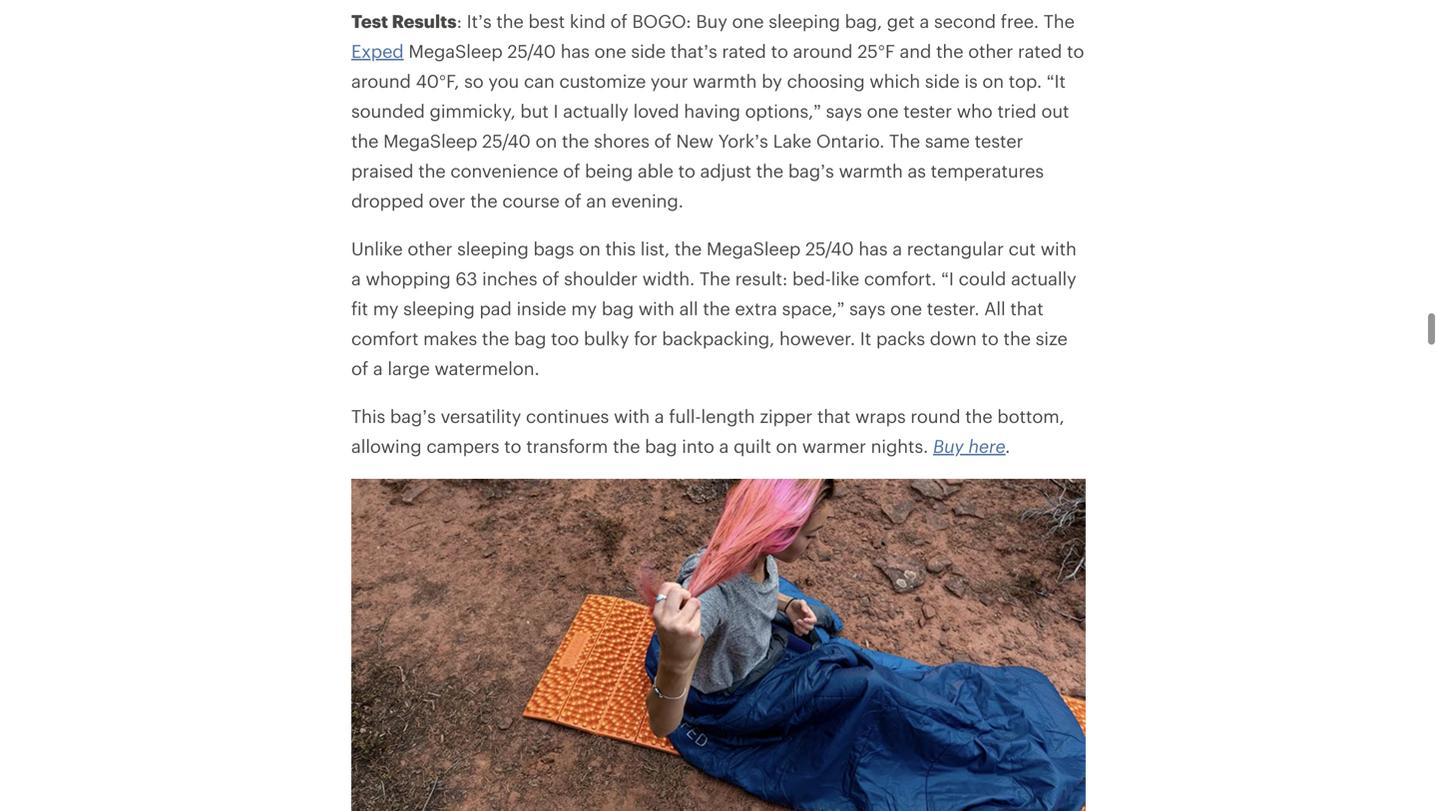 Task type: vqa. For each thing, say whether or not it's contained in the screenshot.
Outlet
no



Task type: describe. For each thing, give the bounding box(es) containing it.
results
[[392, 11, 457, 32]]

round
[[911, 406, 961, 427]]

choosing
[[787, 71, 865, 91]]

could
[[959, 268, 1006, 289]]

2 my from the left
[[571, 298, 597, 319]]

megasleep 25/40 has one side that's rated to around 25°f and the other rated to around 40°f, so you can customize your warmth by choosing which side is on top. "it sounded gimmicky, but i actually loved having options," says one tester who tried out the megasleep 25/40 on the shores of new york's lake ontario. the same tester praised the convenience of being able to adjust the bag's warmth as temperatures dropped over the course of an evening.
[[351, 41, 1084, 211]]

"it
[[1047, 71, 1066, 91]]

on down i
[[536, 130, 557, 151]]

warmer
[[802, 436, 866, 457]]

it
[[860, 328, 871, 349]]

all
[[679, 298, 698, 319]]

sleeping inside test results : it's the best kind of bogo: buy one sleeping bag, get a second free. the exped
[[769, 11, 840, 32]]

buy inside test results : it's the best kind of bogo: buy one sleeping bag, get a second free. the exped
[[696, 11, 727, 32]]

0 vertical spatial 25/40
[[507, 41, 556, 62]]

zipper
[[760, 406, 813, 427]]

of left 'an'
[[564, 190, 581, 211]]

of down "comfort"
[[351, 358, 368, 379]]

that inside unlike other sleeping bags on this list, the megasleep 25/40 has a rectangular cut with a whopping 63 inches of shoulder width. the result: bed-like comfort. "i could actually fit my sleeping pad inside my bag with all the extra space," says one tester. all that comfort makes the bag too bulky for backpacking, however. it packs down to the size of a large watermelon.
[[1010, 298, 1044, 319]]

this
[[605, 238, 636, 259]]

nights.
[[871, 436, 928, 457]]

the up being
[[562, 130, 589, 151]]

gimmicky,
[[430, 100, 516, 121]]

inside
[[517, 298, 567, 319]]

the up over
[[418, 160, 446, 181]]

that inside the this bag's versatility continues with a full-length zipper that wraps round the bottom, allowing campers to transform the bag into a quilt on warmer nights.
[[817, 406, 851, 427]]

width.
[[642, 268, 695, 289]]

the right all
[[703, 298, 730, 319]]

new
[[676, 130, 714, 151]]

comfort.
[[864, 268, 937, 289]]

ontario.
[[816, 130, 885, 151]]

1 vertical spatial bag
[[514, 328, 546, 349]]

the left the size
[[1004, 328, 1031, 349]]

to down new
[[678, 160, 695, 181]]

1 horizontal spatial tester
[[975, 130, 1023, 151]]

exped link
[[351, 41, 404, 62]]

full-
[[669, 406, 701, 427]]

bags
[[533, 238, 574, 259]]

1 vertical spatial 25/40
[[482, 130, 531, 151]]

free.
[[1001, 11, 1039, 32]]

one up customize
[[594, 41, 626, 62]]

a right 'into'
[[719, 436, 729, 457]]

25/40 inside unlike other sleeping bags on this list, the megasleep 25/40 has a rectangular cut with a whopping 63 inches of shoulder width. the result: bed-like comfort. "i could actually fit my sleeping pad inside my bag with all the extra space," says one tester. all that comfort makes the bag too bulky for backpacking, however. it packs down to the size of a large watermelon.
[[805, 238, 854, 259]]

large
[[388, 358, 430, 379]]

tester.
[[927, 298, 980, 319]]

on inside the this bag's versatility continues with a full-length zipper that wraps round the bottom, allowing campers to transform the bag into a quilt on warmer nights.
[[776, 436, 798, 457]]

exped
[[351, 41, 404, 62]]

to up out
[[1067, 41, 1084, 62]]

get
[[887, 11, 915, 32]]

your
[[651, 71, 688, 91]]

evening.
[[611, 190, 683, 211]]

0 horizontal spatial side
[[631, 41, 666, 62]]

other inside 'megasleep 25/40 has one side that's rated to around 25°f and the other rated to around 40°f, so you can customize your warmth by choosing which side is on top. "it sounded gimmicky, but i actually loved having options," says one tester who tried out the megasleep 25/40 on the shores of new york's lake ontario. the same tester praised the convenience of being able to adjust the bag's warmth as temperatures dropped over the course of an evening.'
[[968, 41, 1013, 62]]

size
[[1036, 328, 1068, 349]]

this
[[351, 406, 385, 427]]

25°f
[[857, 41, 895, 62]]

dropped
[[351, 190, 424, 211]]

the up praised
[[351, 130, 379, 151]]

whopping
[[366, 268, 451, 289]]

1 vertical spatial with
[[639, 298, 675, 319]]

bag's inside 'megasleep 25/40 has one side that's rated to around 25°f and the other rated to around 40°f, so you can customize your warmth by choosing which side is on top. "it sounded gimmicky, but i actually loved having options," says one tester who tried out the megasleep 25/40 on the shores of new york's lake ontario. the same tester praised the convenience of being able to adjust the bag's warmth as temperatures dropped over the course of an evening.'
[[788, 160, 834, 181]]

bottom,
[[997, 406, 1065, 427]]

the down the pad
[[482, 328, 509, 349]]

"i
[[941, 268, 954, 289]]

1 my from the left
[[373, 298, 399, 319]]

bag inside the this bag's versatility continues with a full-length zipper that wraps round the bottom, allowing campers to transform the bag into a quilt on warmer nights.
[[645, 436, 677, 457]]

the right transform
[[613, 436, 640, 457]]

length
[[701, 406, 755, 427]]

one inside unlike other sleeping bags on this list, the megasleep 25/40 has a rectangular cut with a whopping 63 inches of shoulder width. the result: bed-like comfort. "i could actually fit my sleeping pad inside my bag with all the extra space," says one tester. all that comfort makes the bag too bulky for backpacking, however. it packs down to the size of a large watermelon.
[[890, 298, 922, 319]]

comfort
[[351, 328, 419, 349]]

2 vertical spatial sleeping
[[403, 298, 475, 319]]

to inside the this bag's versatility continues with a full-length zipper that wraps round the bottom, allowing campers to transform the bag into a quilt on warmer nights.
[[504, 436, 522, 457]]

makes
[[423, 328, 477, 349]]

customize
[[559, 71, 646, 91]]

by
[[762, 71, 782, 91]]

test
[[351, 11, 388, 32]]

result:
[[735, 268, 788, 289]]

packs
[[876, 328, 925, 349]]

says inside unlike other sleeping bags on this list, the megasleep 25/40 has a rectangular cut with a whopping 63 inches of shoulder width. the result: bed-like comfort. "i could actually fit my sleeping pad inside my bag with all the extra space," says one tester. all that comfort makes the bag too bulky for backpacking, however. it packs down to the size of a large watermelon.
[[849, 298, 886, 319]]

says inside 'megasleep 25/40 has one side that's rated to around 25°f and the other rated to around 40°f, so you can customize your warmth by choosing which side is on top. "it sounded gimmicky, but i actually loved having options," says one tester who tried out the megasleep 25/40 on the shores of new york's lake ontario. the same tester praised the convenience of being able to adjust the bag's warmth as temperatures dropped over the course of an evening.'
[[826, 100, 862, 121]]

40°f,
[[416, 71, 459, 91]]

2 rated from the left
[[1018, 41, 1062, 62]]

same
[[925, 130, 970, 151]]

1 horizontal spatial warmth
[[839, 160, 903, 181]]

quilt
[[734, 436, 771, 457]]

extra
[[735, 298, 777, 319]]

the inside test results : it's the best kind of bogo: buy one sleeping bag, get a second free. the exped
[[1044, 11, 1075, 32]]

here
[[968, 436, 1006, 457]]

of down "bags"
[[542, 268, 559, 289]]

63
[[455, 268, 477, 289]]

shores
[[594, 130, 650, 151]]

of inside test results : it's the best kind of bogo: buy one sleeping bag, get a second free. the exped
[[610, 11, 627, 32]]

the inside 'megasleep 25/40 has one side that's rated to around 25°f and the other rated to around 40°f, so you can customize your warmth by choosing which side is on top. "it sounded gimmicky, but i actually loved having options," says one tester who tried out the megasleep 25/40 on the shores of new york's lake ontario. the same tester praised the convenience of being able to adjust the bag's warmth as temperatures dropped over the course of an evening.'
[[889, 130, 920, 151]]

cut
[[1009, 238, 1036, 259]]

praised
[[351, 160, 414, 181]]

tried
[[997, 100, 1037, 121]]

temperatures
[[931, 160, 1044, 181]]

of left being
[[563, 160, 580, 181]]

bag,
[[845, 11, 882, 32]]

.
[[1006, 436, 1011, 457]]

over
[[429, 190, 466, 211]]

this bag's versatility continues with a full-length zipper that wraps round the bottom, allowing campers to transform the bag into a quilt on warmer nights.
[[351, 406, 1065, 457]]

campers
[[426, 436, 500, 457]]

york's
[[718, 130, 768, 151]]

like
[[831, 268, 859, 289]]



Task type: locate. For each thing, give the bounding box(es) containing it.
second
[[934, 11, 996, 32]]

1 vertical spatial other
[[408, 238, 452, 259]]

25/40 up like
[[805, 238, 854, 259]]

bag's inside the this bag's versatility continues with a full-length zipper that wraps round the bottom, allowing campers to transform the bag into a quilt on warmer nights.
[[390, 406, 436, 427]]

0 horizontal spatial bag
[[514, 328, 546, 349]]

course
[[502, 190, 560, 211]]

tester up same
[[903, 100, 952, 121]]

top.
[[1009, 71, 1042, 91]]

buy down the round
[[933, 436, 964, 457]]

other up whopping
[[408, 238, 452, 259]]

on down zipper
[[776, 436, 798, 457]]

continues
[[526, 406, 609, 427]]

transform
[[526, 436, 608, 457]]

1 horizontal spatial the
[[889, 130, 920, 151]]

rated up by
[[722, 41, 766, 62]]

one down which
[[867, 100, 899, 121]]

25/40 up can
[[507, 41, 556, 62]]

the inside unlike other sleeping bags on this list, the megasleep 25/40 has a rectangular cut with a whopping 63 inches of shoulder width. the result: bed-like comfort. "i could actually fit my sleeping pad inside my bag with all the extra space," says one tester. all that comfort makes the bag too bulky for backpacking, however. it packs down to the size of a large watermelon.
[[700, 268, 731, 289]]

pad
[[480, 298, 512, 319]]

1 horizontal spatial buy
[[933, 436, 964, 457]]

0 vertical spatial buy
[[696, 11, 727, 32]]

1 horizontal spatial bag's
[[788, 160, 834, 181]]

1 horizontal spatial bag
[[602, 298, 634, 319]]

the up buy here .
[[965, 406, 993, 427]]

with up for
[[639, 298, 675, 319]]

a up fit
[[351, 268, 361, 289]]

has up comfort.
[[859, 238, 888, 259]]

0 horizontal spatial my
[[373, 298, 399, 319]]

that's
[[670, 41, 717, 62]]

my right fit
[[373, 298, 399, 319]]

25/40 up convenience at the top left of the page
[[482, 130, 531, 151]]

i
[[553, 100, 558, 121]]

megasleep down :
[[409, 41, 503, 62]]

however.
[[779, 328, 855, 349]]

to down all
[[982, 328, 999, 349]]

warmth down ontario.
[[839, 160, 903, 181]]

of down loved
[[654, 130, 671, 151]]

unlike
[[351, 238, 403, 259]]

0 horizontal spatial rated
[[722, 41, 766, 62]]

on right is
[[982, 71, 1004, 91]]

and
[[900, 41, 931, 62]]

25/40
[[507, 41, 556, 62], [482, 130, 531, 151], [805, 238, 854, 259]]

1 horizontal spatial that
[[1010, 298, 1044, 319]]

0 vertical spatial says
[[826, 100, 862, 121]]

actually
[[563, 100, 629, 121], [1011, 268, 1076, 289]]

sleeping left 'bag,'
[[769, 11, 840, 32]]

1 horizontal spatial other
[[968, 41, 1013, 62]]

lake
[[773, 130, 811, 151]]

options,"
[[745, 100, 821, 121]]

bag
[[602, 298, 634, 319], [514, 328, 546, 349], [645, 436, 677, 457]]

1 vertical spatial has
[[859, 238, 888, 259]]

able
[[638, 160, 673, 181]]

tester up the temperatures
[[975, 130, 1023, 151]]

0 vertical spatial other
[[968, 41, 1013, 62]]

megasleep down the gimmicky,
[[383, 130, 477, 151]]

the inside test results : it's the best kind of bogo: buy one sleeping bag, get a second free. the exped
[[496, 11, 524, 32]]

2 vertical spatial 25/40
[[805, 238, 854, 259]]

too
[[551, 328, 579, 349]]

megasleep inside unlike other sleeping bags on this list, the megasleep 25/40 has a rectangular cut with a whopping 63 inches of shoulder width. the result: bed-like comfort. "i could actually fit my sleeping pad inside my bag with all the extra space," says one tester. all that comfort makes the bag too bulky for backpacking, however. it packs down to the size of a large watermelon.
[[707, 238, 801, 259]]

all
[[984, 298, 1006, 319]]

0 horizontal spatial warmth
[[693, 71, 757, 91]]

0 horizontal spatial actually
[[563, 100, 629, 121]]

to down the versatility
[[504, 436, 522, 457]]

actually down customize
[[563, 100, 629, 121]]

one inside test results : it's the best kind of bogo: buy one sleeping bag, get a second free. the exped
[[732, 11, 764, 32]]

the right the it's
[[496, 11, 524, 32]]

of
[[610, 11, 627, 32], [654, 130, 671, 151], [563, 160, 580, 181], [564, 190, 581, 211], [542, 268, 559, 289], [351, 358, 368, 379]]

bag left 'into'
[[645, 436, 677, 457]]

sleeping up inches at the left top of the page
[[457, 238, 529, 259]]

1 vertical spatial megasleep
[[383, 130, 477, 151]]

1 rated from the left
[[722, 41, 766, 62]]

the down lake
[[756, 160, 784, 181]]

1 horizontal spatial my
[[571, 298, 597, 319]]

1 vertical spatial tester
[[975, 130, 1023, 151]]

wraps
[[855, 406, 906, 427]]

loved
[[633, 100, 679, 121]]

it's
[[467, 11, 492, 32]]

other inside unlike other sleeping bags on this list, the megasleep 25/40 has a rectangular cut with a whopping 63 inches of shoulder width. the result: bed-like comfort. "i could actually fit my sleeping pad inside my bag with all the extra space," says one tester. all that comfort makes the bag too bulky for backpacking, however. it packs down to the size of a large watermelon.
[[408, 238, 452, 259]]

says up it
[[849, 298, 886, 319]]

buy up that's
[[696, 11, 727, 32]]

exped megasleep 25/40 image
[[351, 479, 1086, 811]]

that right all
[[1010, 298, 1044, 319]]

1 vertical spatial sleeping
[[457, 238, 529, 259]]

1 vertical spatial says
[[849, 298, 886, 319]]

2 vertical spatial with
[[614, 406, 650, 427]]

the
[[1044, 11, 1075, 32], [889, 130, 920, 151], [700, 268, 731, 289]]

but
[[520, 100, 549, 121]]

rectangular
[[907, 238, 1004, 259]]

has inside unlike other sleeping bags on this list, the megasleep 25/40 has a rectangular cut with a whopping 63 inches of shoulder width. the result: bed-like comfort. "i could actually fit my sleeping pad inside my bag with all the extra space," says one tester. all that comfort makes the bag too bulky for backpacking, however. it packs down to the size of a large watermelon.
[[859, 238, 888, 259]]

inches
[[482, 268, 537, 289]]

sounded
[[351, 100, 425, 121]]

a inside test results : it's the best kind of bogo: buy one sleeping bag, get a second free. the exped
[[920, 11, 929, 32]]

0 vertical spatial has
[[561, 41, 590, 62]]

to
[[771, 41, 788, 62], [1067, 41, 1084, 62], [678, 160, 695, 181], [982, 328, 999, 349], [504, 436, 522, 457]]

0 vertical spatial bag's
[[788, 160, 834, 181]]

2 vertical spatial megasleep
[[707, 238, 801, 259]]

a up comfort.
[[893, 238, 902, 259]]

on inside unlike other sleeping bags on this list, the megasleep 25/40 has a rectangular cut with a whopping 63 inches of shoulder width. the result: bed-like comfort. "i could actually fit my sleeping pad inside my bag with all the extra space," says one tester. all that comfort makes the bag too bulky for backpacking, however. it packs down to the size of a large watermelon.
[[579, 238, 601, 259]]

0 vertical spatial the
[[1044, 11, 1075, 32]]

has inside 'megasleep 25/40 has one side that's rated to around 25°f and the other rated to around 40°f, so you can customize your warmth by choosing which side is on top. "it sounded gimmicky, but i actually loved having options," says one tester who tried out the megasleep 25/40 on the shores of new york's lake ontario. the same tester praised the convenience of being able to adjust the bag's warmth as temperatures dropped over the course of an evening.'
[[561, 41, 590, 62]]

allowing
[[351, 436, 422, 457]]

0 horizontal spatial has
[[561, 41, 590, 62]]

1 vertical spatial the
[[889, 130, 920, 151]]

1 horizontal spatial around
[[793, 41, 853, 62]]

you
[[488, 71, 519, 91]]

side down bogo:
[[631, 41, 666, 62]]

shoulder
[[564, 268, 638, 289]]

one up by
[[732, 11, 764, 32]]

2 horizontal spatial the
[[1044, 11, 1075, 32]]

1 horizontal spatial side
[[925, 71, 960, 91]]

has down kind
[[561, 41, 590, 62]]

says up ontario.
[[826, 100, 862, 121]]

1 vertical spatial actually
[[1011, 268, 1076, 289]]

actually inside unlike other sleeping bags on this list, the megasleep 25/40 has a rectangular cut with a whopping 63 inches of shoulder width. the result: bed-like comfort. "i could actually fit my sleeping pad inside my bag with all the extra space," says one tester. all that comfort makes the bag too bulky for backpacking, however. it packs down to the size of a large watermelon.
[[1011, 268, 1076, 289]]

0 vertical spatial that
[[1010, 298, 1044, 319]]

2 vertical spatial the
[[700, 268, 731, 289]]

0 vertical spatial with
[[1041, 238, 1077, 259]]

that up warmer
[[817, 406, 851, 427]]

0 horizontal spatial bag's
[[390, 406, 436, 427]]

has
[[561, 41, 590, 62], [859, 238, 888, 259]]

kind
[[570, 11, 606, 32]]

0 horizontal spatial the
[[700, 268, 731, 289]]

bed-
[[792, 268, 831, 289]]

0 vertical spatial around
[[793, 41, 853, 62]]

1 horizontal spatial rated
[[1018, 41, 1062, 62]]

1 vertical spatial side
[[925, 71, 960, 91]]

versatility
[[441, 406, 521, 427]]

0 horizontal spatial that
[[817, 406, 851, 427]]

backpacking,
[[662, 328, 775, 349]]

who
[[957, 100, 993, 121]]

bag down inside
[[514, 328, 546, 349]]

1 horizontal spatial actually
[[1011, 268, 1076, 289]]

0 horizontal spatial other
[[408, 238, 452, 259]]

warmth up having
[[693, 71, 757, 91]]

the right the list,
[[674, 238, 702, 259]]

1 vertical spatial buy
[[933, 436, 964, 457]]

1 horizontal spatial has
[[859, 238, 888, 259]]

with right cut
[[1041, 238, 1077, 259]]

warmth
[[693, 71, 757, 91], [839, 160, 903, 181]]

the up as
[[889, 130, 920, 151]]

sleeping
[[769, 11, 840, 32], [457, 238, 529, 259], [403, 298, 475, 319]]

list,
[[640, 238, 670, 259]]

convenience
[[450, 160, 558, 181]]

which
[[870, 71, 920, 91]]

2 horizontal spatial bag
[[645, 436, 677, 457]]

on
[[982, 71, 1004, 91], [536, 130, 557, 151], [579, 238, 601, 259], [776, 436, 798, 457]]

best
[[528, 11, 565, 32]]

a right get at the top
[[920, 11, 929, 32]]

0 horizontal spatial tester
[[903, 100, 952, 121]]

0 vertical spatial megasleep
[[409, 41, 503, 62]]

0 vertical spatial actually
[[563, 100, 629, 121]]

the left result:
[[700, 268, 731, 289]]

with inside the this bag's versatility continues with a full-length zipper that wraps round the bottom, allowing campers to transform the bag into a quilt on warmer nights.
[[614, 406, 650, 427]]

2 vertical spatial bag
[[645, 436, 677, 457]]

with left full-
[[614, 406, 650, 427]]

0 horizontal spatial around
[[351, 71, 411, 91]]

the right free.
[[1044, 11, 1075, 32]]

for
[[634, 328, 657, 349]]

into
[[682, 436, 714, 457]]

0 vertical spatial warmth
[[693, 71, 757, 91]]

bag's up 'allowing'
[[390, 406, 436, 427]]

bag's down lake
[[788, 160, 834, 181]]

megasleep
[[409, 41, 503, 62], [383, 130, 477, 151], [707, 238, 801, 259]]

1 vertical spatial bag's
[[390, 406, 436, 427]]

1 vertical spatial warmth
[[839, 160, 903, 181]]

bag's
[[788, 160, 834, 181], [390, 406, 436, 427]]

0 horizontal spatial buy
[[696, 11, 727, 32]]

being
[[585, 160, 633, 181]]

actually down cut
[[1011, 268, 1076, 289]]

the down second
[[936, 41, 964, 62]]

0 vertical spatial sleeping
[[769, 11, 840, 32]]

megasleep up result:
[[707, 238, 801, 259]]

rated up top. at the right of the page
[[1018, 41, 1062, 62]]

other up is
[[968, 41, 1013, 62]]

0 vertical spatial tester
[[903, 100, 952, 121]]

bogo:
[[632, 11, 691, 32]]

actually inside 'megasleep 25/40 has one side that's rated to around 25°f and the other rated to around 40°f, so you can customize your warmth by choosing which side is on top. "it sounded gimmicky, but i actually loved having options," says one tester who tried out the megasleep 25/40 on the shores of new york's lake ontario. the same tester praised the convenience of being able to adjust the bag's warmth as temperatures dropped over the course of an evening.'
[[563, 100, 629, 121]]

my
[[373, 298, 399, 319], [571, 298, 597, 319]]

the down convenience at the top left of the page
[[470, 190, 498, 211]]

can
[[524, 71, 555, 91]]

sleeping up makes
[[403, 298, 475, 319]]

having
[[684, 100, 740, 121]]

so
[[464, 71, 484, 91]]

space,"
[[782, 298, 845, 319]]

around down exped link
[[351, 71, 411, 91]]

says
[[826, 100, 862, 121], [849, 298, 886, 319]]

a
[[920, 11, 929, 32], [893, 238, 902, 259], [351, 268, 361, 289], [373, 358, 383, 379], [655, 406, 664, 427], [719, 436, 729, 457]]

side left is
[[925, 71, 960, 91]]

around
[[793, 41, 853, 62], [351, 71, 411, 91]]

buy
[[696, 11, 727, 32], [933, 436, 964, 457]]

a left full-
[[655, 406, 664, 427]]

on left this
[[579, 238, 601, 259]]

down
[[930, 328, 977, 349]]

1 vertical spatial that
[[817, 406, 851, 427]]

one up packs
[[890, 298, 922, 319]]

to inside unlike other sleeping bags on this list, the megasleep 25/40 has a rectangular cut with a whopping 63 inches of shoulder width. the result: bed-like comfort. "i could actually fit my sleeping pad inside my bag with all the extra space," says one tester. all that comfort makes the bag too bulky for backpacking, however. it packs down to the size of a large watermelon.
[[982, 328, 999, 349]]

fit
[[351, 298, 368, 319]]

test results : it's the best kind of bogo: buy one sleeping bag, get a second free. the exped
[[351, 11, 1075, 62]]

around up choosing
[[793, 41, 853, 62]]

my down shoulder
[[571, 298, 597, 319]]

with
[[1041, 238, 1077, 259], [639, 298, 675, 319], [614, 406, 650, 427]]

bag up "bulky"
[[602, 298, 634, 319]]

a down "comfort"
[[373, 358, 383, 379]]

of right kind
[[610, 11, 627, 32]]

tester
[[903, 100, 952, 121], [975, 130, 1023, 151]]

0 vertical spatial side
[[631, 41, 666, 62]]

as
[[908, 160, 926, 181]]

other
[[968, 41, 1013, 62], [408, 238, 452, 259]]

an
[[586, 190, 607, 211]]

unlike other sleeping bags on this list, the megasleep 25/40 has a rectangular cut with a whopping 63 inches of shoulder width. the result: bed-like comfort. "i could actually fit my sleeping pad inside my bag with all the extra space," says one tester. all that comfort makes the bag too bulky for backpacking, however. it packs down to the size of a large watermelon.
[[351, 238, 1077, 379]]

1 vertical spatial around
[[351, 71, 411, 91]]

0 vertical spatial bag
[[602, 298, 634, 319]]

to up by
[[771, 41, 788, 62]]

bulky
[[584, 328, 629, 349]]



